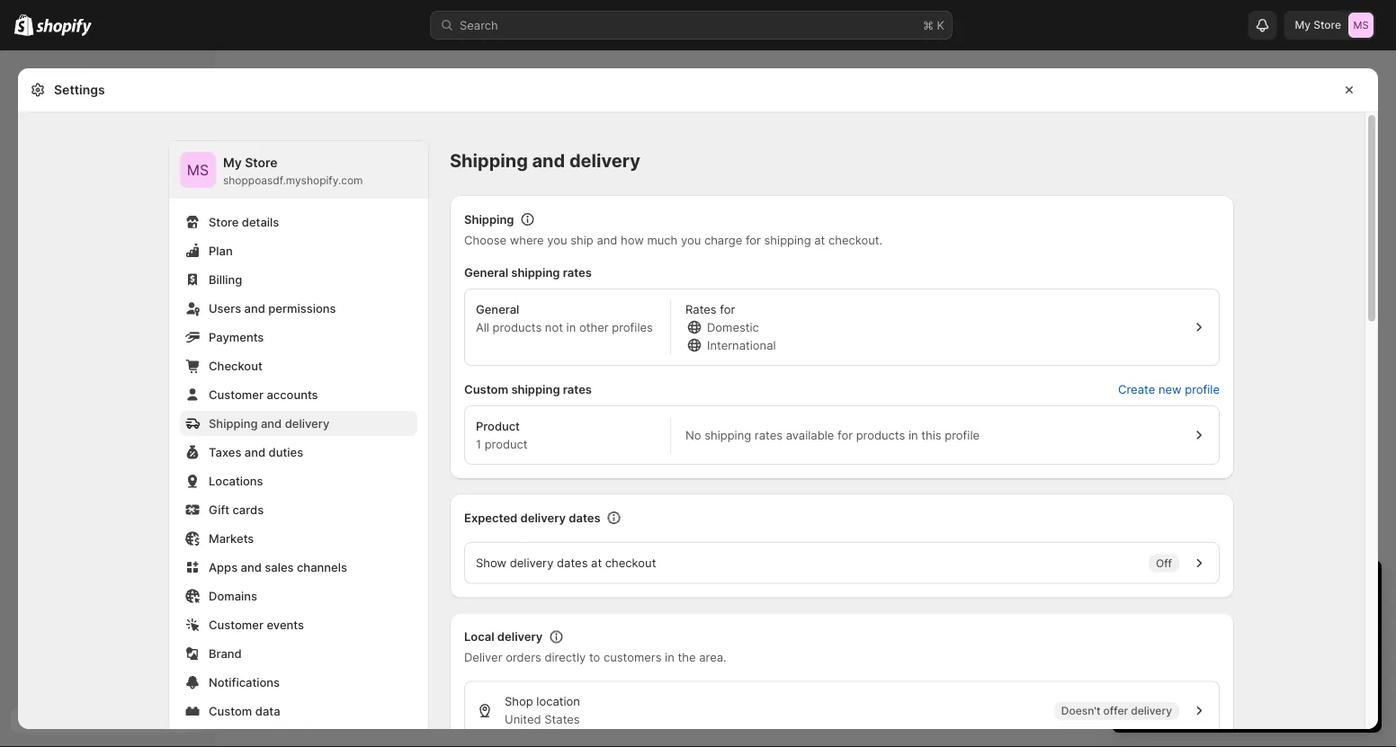 Task type: describe. For each thing, give the bounding box(es) containing it.
customer accounts
[[209, 388, 318, 402]]

no shipping rates available for products in this profile
[[686, 428, 980, 442]]

customize
[[1275, 645, 1332, 659]]

duties
[[269, 445, 303, 459]]

product
[[485, 437, 528, 451]]

store details
[[209, 215, 279, 229]]

the
[[678, 651, 696, 665]]

1
[[476, 437, 482, 451]]

local
[[464, 630, 495, 644]]

$1/month
[[1244, 627, 1296, 641]]

shop
[[505, 695, 533, 709]]

2 days left in your trial element
[[1112, 607, 1382, 733]]

general for shipping
[[464, 265, 509, 279]]

your inside to customize your online store and add bonus features
[[1335, 645, 1359, 659]]

store inside to customize your online store and add bonus features
[[1181, 663, 1209, 677]]

data
[[255, 705, 280, 719]]

3
[[1170, 627, 1177, 641]]

my for my store
[[1295, 18, 1311, 31]]

left
[[1192, 576, 1220, 598]]

notifications link
[[180, 670, 418, 696]]

1 horizontal spatial profile
[[1185, 382, 1220, 396]]

charge
[[705, 233, 743, 247]]

checkout
[[209, 359, 263, 373]]

deliver
[[464, 651, 503, 665]]

my store image
[[1349, 13, 1374, 38]]

dates for expected delivery dates
[[569, 511, 601, 525]]

rates for no shipping rates available for products in this profile
[[755, 428, 783, 442]]

my store
[[1295, 18, 1342, 31]]

billing
[[209, 273, 242, 287]]

product
[[476, 419, 520, 433]]

customer events
[[209, 618, 304, 632]]

settings dialog
[[18, 68, 1379, 748]]

checkout
[[605, 556, 656, 570]]

get:
[[1273, 609, 1294, 623]]

locations link
[[180, 469, 418, 494]]

local delivery
[[464, 630, 543, 644]]

doesn't offer delivery
[[1062, 705, 1173, 718]]

orders
[[506, 651, 542, 665]]

shipping for custom shipping rates
[[512, 382, 560, 396]]

delivery up ship
[[570, 150, 641, 172]]

shipping inside shop settings menu element
[[209, 417, 258, 431]]

2
[[1130, 576, 1141, 598]]

switch to a paid plan and get:
[[1130, 609, 1294, 623]]

delivery up orders
[[498, 630, 543, 644]]

pick your plan link
[[1130, 690, 1364, 715]]

delivery up show delivery dates at checkout
[[521, 511, 566, 525]]

and up where
[[532, 150, 565, 172]]

for right available
[[838, 428, 853, 442]]

apps and sales channels link
[[180, 555, 418, 580]]

choose where you ship and how much you charge for shipping at checkout.
[[464, 233, 883, 247]]

products inside general all products not in other profiles
[[493, 320, 542, 334]]

my for my store shoppoasdf.myshopify.com
[[223, 155, 242, 171]]

new
[[1159, 382, 1182, 396]]

pick
[[1211, 696, 1233, 709]]

general for all
[[476, 302, 520, 316]]

store for my store shoppoasdf.myshopify.com
[[245, 155, 278, 171]]

and right "users"
[[244, 301, 265, 315]]

create new profile link
[[1119, 381, 1220, 399]]

rates for
[[686, 302, 736, 316]]

apps and sales channels
[[209, 561, 347, 575]]

where
[[510, 233, 544, 247]]

gift cards
[[209, 503, 264, 517]]

expected delivery dates
[[464, 511, 601, 525]]

first
[[1145, 627, 1166, 641]]

ship
[[571, 233, 594, 247]]

and down customer accounts
[[261, 417, 282, 431]]

pick your plan
[[1211, 696, 1284, 709]]

$50 app store credit link
[[1145, 645, 1257, 659]]

2 days left in your trial button
[[1112, 561, 1382, 598]]

months
[[1180, 627, 1222, 641]]

plan
[[209, 244, 233, 258]]

channels
[[297, 561, 347, 575]]

my store shoppoasdf.myshopify.com
[[223, 155, 363, 187]]

for inside 2 days left in your trial element
[[1225, 627, 1240, 641]]

gift
[[209, 503, 230, 517]]

0 vertical spatial plan
[[1222, 609, 1246, 623]]

custom data link
[[180, 699, 418, 724]]

$50 app store credit
[[1145, 645, 1257, 659]]

plan link
[[180, 238, 418, 264]]

first 3 months for $1/month
[[1145, 627, 1296, 641]]

to inside to customize your online store and add bonus features
[[1261, 645, 1272, 659]]

offer
[[1104, 705, 1129, 718]]

directly
[[545, 651, 586, 665]]

⌘
[[923, 18, 934, 32]]

in left the
[[665, 651, 675, 665]]

bonus
[[1261, 663, 1295, 677]]

details
[[242, 215, 279, 229]]

permissions
[[268, 301, 336, 315]]

sales
[[265, 561, 294, 575]]

profiles
[[612, 320, 653, 334]]

credit
[[1226, 645, 1257, 659]]

markets link
[[180, 526, 418, 552]]

users and permissions
[[209, 301, 336, 315]]

2 you from the left
[[681, 233, 701, 247]]

0 vertical spatial at
[[815, 233, 826, 247]]

1 you from the left
[[547, 233, 568, 247]]

days
[[1146, 576, 1187, 598]]

rates for custom shipping rates
[[563, 382, 592, 396]]



Task type: vqa. For each thing, say whether or not it's contained in the screenshot.
TRANSFER OWNERSHIP button
no



Task type: locate. For each thing, give the bounding box(es) containing it.
store inside my store shoppoasdf.myshopify.com
[[245, 155, 278, 171]]

0 horizontal spatial to
[[589, 651, 601, 665]]

dialog
[[1386, 68, 1397, 730]]

2 horizontal spatial to
[[1261, 645, 1272, 659]]

features
[[1298, 663, 1344, 677]]

general up all
[[476, 302, 520, 316]]

shopify image
[[14, 14, 34, 36]]

store up the plan
[[209, 215, 239, 229]]

and left add at the bottom
[[1213, 663, 1233, 677]]

profile right new
[[1185, 382, 1220, 396]]

delivery down customer accounts link on the left of page
[[285, 417, 330, 431]]

show delivery dates at checkout
[[476, 556, 656, 570]]

custom for custom shipping rates
[[464, 382, 509, 396]]

for up credit
[[1225, 627, 1240, 641]]

my left my store icon
[[1295, 18, 1311, 31]]

0 vertical spatial store
[[1194, 645, 1222, 659]]

customer for customer events
[[209, 618, 264, 632]]

shopify image
[[36, 18, 92, 36]]

1 horizontal spatial shipping and delivery
[[450, 150, 641, 172]]

1 vertical spatial profile
[[945, 428, 980, 442]]

store down $50 app store credit
[[1181, 663, 1209, 677]]

0 horizontal spatial at
[[591, 556, 602, 570]]

and right ship
[[597, 233, 618, 247]]

ms button
[[180, 152, 216, 188]]

switch
[[1130, 609, 1168, 623]]

shipping and delivery down customer accounts
[[209, 417, 330, 431]]

in
[[567, 320, 576, 334], [909, 428, 918, 442], [1225, 576, 1239, 598], [665, 651, 675, 665]]

much
[[648, 233, 678, 247]]

1 customer from the top
[[209, 388, 264, 402]]

shipping right no
[[705, 428, 752, 442]]

to right directly
[[589, 651, 601, 665]]

0 vertical spatial dates
[[569, 511, 601, 525]]

and up $1/month
[[1249, 609, 1270, 623]]

1 vertical spatial general
[[476, 302, 520, 316]]

1 horizontal spatial to
[[1171, 609, 1182, 623]]

payments
[[209, 330, 264, 344]]

taxes
[[209, 445, 242, 459]]

1 vertical spatial at
[[591, 556, 602, 570]]

0 vertical spatial customer
[[209, 388, 264, 402]]

rates for general shipping rates
[[563, 265, 592, 279]]

product 1 product
[[476, 419, 528, 451]]

1 vertical spatial shipping and delivery
[[209, 417, 330, 431]]

rates down other
[[563, 382, 592, 396]]

0 horizontal spatial profile
[[945, 428, 980, 442]]

users
[[209, 301, 241, 315]]

1 vertical spatial store
[[245, 155, 278, 171]]

your right pick in the bottom right of the page
[[1236, 696, 1259, 709]]

customer down domains
[[209, 618, 264, 632]]

custom
[[464, 382, 509, 396], [209, 705, 252, 719]]

shipping
[[450, 150, 528, 172], [464, 212, 514, 226], [209, 417, 258, 431]]

general inside general all products not in other profiles
[[476, 302, 520, 316]]

profile right this
[[945, 428, 980, 442]]

1 horizontal spatial plan
[[1262, 696, 1284, 709]]

and right apps
[[241, 561, 262, 575]]

all
[[476, 320, 490, 334]]

how
[[621, 233, 644, 247]]

cards
[[233, 503, 264, 517]]

customer accounts link
[[180, 382, 418, 408]]

2 vertical spatial your
[[1236, 696, 1259, 709]]

1 vertical spatial your
[[1335, 645, 1359, 659]]

custom inside shop settings menu element
[[209, 705, 252, 719]]

2 vertical spatial rates
[[755, 428, 783, 442]]

1 horizontal spatial you
[[681, 233, 701, 247]]

to customize your online store and add bonus features
[[1145, 645, 1359, 677]]

custom for custom data
[[209, 705, 252, 719]]

your inside 2 days left in your trial dropdown button
[[1244, 576, 1282, 598]]

customer for customer accounts
[[209, 388, 264, 402]]

$50
[[1145, 645, 1167, 659]]

billing link
[[180, 267, 418, 292]]

for up domestic
[[720, 302, 736, 316]]

1 vertical spatial rates
[[563, 382, 592, 396]]

shipping up product
[[512, 382, 560, 396]]

available
[[786, 428, 835, 442]]

create new profile
[[1119, 382, 1220, 396]]

1 vertical spatial shipping
[[464, 212, 514, 226]]

1 horizontal spatial custom
[[464, 382, 509, 396]]

to inside settings dialog
[[589, 651, 601, 665]]

you right much
[[681, 233, 701, 247]]

create
[[1119, 382, 1156, 396]]

shoppoasdf.myshopify.com
[[223, 174, 363, 187]]

0 horizontal spatial store
[[209, 215, 239, 229]]

1 horizontal spatial my
[[1295, 18, 1311, 31]]

general down choose
[[464, 265, 509, 279]]

international
[[707, 338, 776, 352]]

users and permissions link
[[180, 296, 418, 321]]

my right ms button
[[223, 155, 242, 171]]

paid
[[1195, 609, 1219, 623]]

customers
[[604, 651, 662, 665]]

customer
[[209, 388, 264, 402], [209, 618, 264, 632]]

your up features
[[1335, 645, 1359, 659]]

you left ship
[[547, 233, 568, 247]]

this
[[922, 428, 942, 442]]

my
[[1295, 18, 1311, 31], [223, 155, 242, 171]]

settings
[[54, 82, 105, 98]]

domains link
[[180, 584, 418, 609]]

rates down ship
[[563, 265, 592, 279]]

domestic
[[707, 320, 759, 334]]

1 vertical spatial customer
[[209, 618, 264, 632]]

to left a
[[1171, 609, 1182, 623]]

0 horizontal spatial plan
[[1222, 609, 1246, 623]]

and right the taxes
[[245, 445, 266, 459]]

1 vertical spatial plan
[[1262, 696, 1284, 709]]

0 vertical spatial your
[[1244, 576, 1282, 598]]

delivery right show
[[510, 556, 554, 570]]

0 vertical spatial profile
[[1185, 382, 1220, 396]]

shop location united states
[[505, 695, 580, 727]]

rates
[[686, 302, 717, 316]]

0 horizontal spatial shipping and delivery
[[209, 417, 330, 431]]

1 horizontal spatial products
[[856, 428, 906, 442]]

at left checkout.
[[815, 233, 826, 247]]

delivery inside shop settings menu element
[[285, 417, 330, 431]]

0 vertical spatial rates
[[563, 265, 592, 279]]

0 horizontal spatial you
[[547, 233, 568, 247]]

0 horizontal spatial my
[[223, 155, 242, 171]]

search
[[460, 18, 498, 32]]

in right not
[[567, 320, 576, 334]]

delivery right offer
[[1131, 705, 1173, 718]]

markets
[[209, 532, 254, 546]]

0 vertical spatial shipping and delivery
[[450, 150, 641, 172]]

plan down the bonus
[[1262, 696, 1284, 709]]

domains
[[209, 589, 257, 603]]

products right all
[[493, 320, 542, 334]]

custom up product
[[464, 382, 509, 396]]

off
[[1156, 557, 1173, 570]]

in inside dropdown button
[[1225, 576, 1239, 598]]

store down the months
[[1194, 645, 1222, 659]]

my inside my store shoppoasdf.myshopify.com
[[223, 155, 242, 171]]

1 vertical spatial products
[[856, 428, 906, 442]]

1 vertical spatial dates
[[557, 556, 588, 570]]

dates for show delivery dates at checkout
[[557, 556, 588, 570]]

2 vertical spatial store
[[209, 215, 239, 229]]

2 vertical spatial shipping
[[209, 417, 258, 431]]

events
[[267, 618, 304, 632]]

0 horizontal spatial custom
[[209, 705, 252, 719]]

apps
[[209, 561, 238, 575]]

shipping and delivery up where
[[450, 150, 641, 172]]

0 vertical spatial my
[[1295, 18, 1311, 31]]

in right left
[[1225, 576, 1239, 598]]

0 horizontal spatial products
[[493, 320, 542, 334]]

and inside to customize your online store and add bonus features
[[1213, 663, 1233, 677]]

0 vertical spatial custom
[[464, 382, 509, 396]]

custom shipping rates
[[464, 382, 592, 396]]

doesn't
[[1062, 705, 1101, 718]]

1 vertical spatial store
[[1181, 663, 1209, 677]]

general shipping rates
[[464, 265, 592, 279]]

shipping for general shipping rates
[[511, 265, 560, 279]]

rates
[[563, 265, 592, 279], [563, 382, 592, 396], [755, 428, 783, 442]]

custom down notifications
[[209, 705, 252, 719]]

location
[[537, 695, 580, 709]]

gift cards link
[[180, 498, 418, 523]]

and
[[532, 150, 565, 172], [597, 233, 618, 247], [244, 301, 265, 315], [261, 417, 282, 431], [245, 445, 266, 459], [241, 561, 262, 575], [1249, 609, 1270, 623], [1213, 663, 1233, 677]]

customer down checkout
[[209, 388, 264, 402]]

states
[[545, 713, 580, 727]]

for right charge in the right of the page
[[746, 233, 761, 247]]

1 horizontal spatial store
[[245, 155, 278, 171]]

payments link
[[180, 325, 418, 350]]

shop settings menu element
[[169, 141, 428, 748]]

plan up first 3 months for $1/month in the bottom right of the page
[[1222, 609, 1246, 623]]

1 horizontal spatial at
[[815, 233, 826, 247]]

rates left available
[[755, 428, 783, 442]]

2 days left in your trial
[[1130, 576, 1319, 598]]

1 vertical spatial custom
[[209, 705, 252, 719]]

shipping and delivery inside shop settings menu element
[[209, 417, 330, 431]]

1 vertical spatial my
[[223, 155, 242, 171]]

store
[[1194, 645, 1222, 659], [1181, 663, 1209, 677]]

store up 'shoppoasdf.myshopify.com' at the top of the page
[[245, 155, 278, 171]]

no
[[686, 428, 702, 442]]

shipping for no shipping rates available for products in this profile
[[705, 428, 752, 442]]

not
[[545, 320, 563, 334]]

in left this
[[909, 428, 918, 442]]

expected
[[464, 511, 518, 525]]

in inside general all products not in other profiles
[[567, 320, 576, 334]]

shipping right charge in the right of the page
[[765, 233, 811, 247]]

deliver orders directly to customers in the area.
[[464, 651, 727, 665]]

products left this
[[856, 428, 906, 442]]

profile
[[1185, 382, 1220, 396], [945, 428, 980, 442]]

0 vertical spatial products
[[493, 320, 542, 334]]

to down $1/month
[[1261, 645, 1272, 659]]

0 vertical spatial store
[[1314, 18, 1342, 31]]

2 horizontal spatial store
[[1314, 18, 1342, 31]]

at left checkout on the left bottom of the page
[[591, 556, 602, 570]]

general all products not in other profiles
[[476, 302, 653, 334]]

store for my store
[[1314, 18, 1342, 31]]

store left my store icon
[[1314, 18, 1342, 31]]

dates left checkout on the left bottom of the page
[[557, 556, 588, 570]]

add
[[1237, 663, 1258, 677]]

2 customer from the top
[[209, 618, 264, 632]]

0 vertical spatial shipping
[[450, 150, 528, 172]]

your up get:
[[1244, 576, 1282, 598]]

other
[[580, 320, 609, 334]]

my store image
[[180, 152, 216, 188]]

0 vertical spatial general
[[464, 265, 509, 279]]

your inside 'pick your plan' link
[[1236, 696, 1259, 709]]

products
[[493, 320, 542, 334], [856, 428, 906, 442]]

locations
[[209, 474, 263, 488]]

plan inside 'pick your plan' link
[[1262, 696, 1284, 709]]

shipping down where
[[511, 265, 560, 279]]

shipping and delivery link
[[180, 411, 418, 436]]

dates up show delivery dates at checkout
[[569, 511, 601, 525]]

a
[[1185, 609, 1192, 623]]

online
[[1145, 663, 1178, 677]]

notifications
[[209, 676, 280, 690]]



